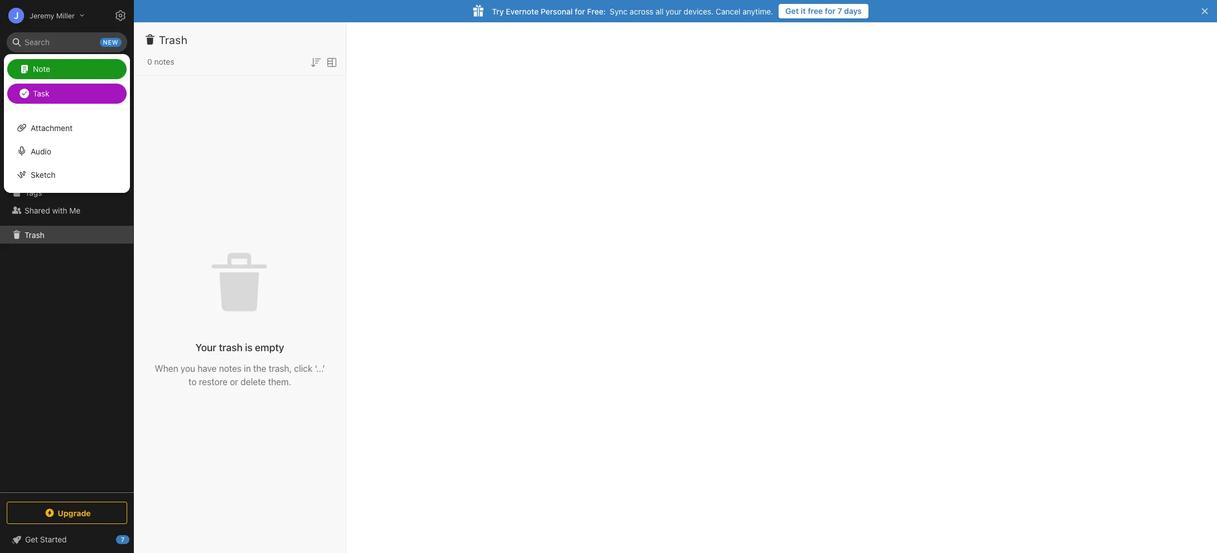 Task type: describe. For each thing, give the bounding box(es) containing it.
when
[[155, 363, 178, 373]]

free:
[[587, 6, 606, 16]]

trash link
[[0, 226, 133, 244]]

sketch button
[[4, 163, 130, 186]]

get for get it free for 7 days
[[786, 6, 799, 16]]

tasks button
[[0, 141, 133, 159]]

tree containing home
[[0, 88, 134, 492]]

upgrade button
[[7, 502, 127, 524]]

new button
[[7, 59, 127, 79]]

7 inside help and learning task checklist field
[[121, 536, 125, 543]]

note creation menu element
[[7, 57, 127, 106]]

task button
[[7, 84, 127, 104]]

tasks
[[25, 145, 45, 155]]

attachment
[[31, 123, 72, 132]]

attachment button
[[4, 116, 130, 139]]

click to collapse image
[[130, 533, 138, 546]]

days
[[844, 6, 862, 16]]

View options field
[[322, 55, 339, 69]]

'...'
[[315, 363, 325, 373]]

note
[[33, 64, 50, 73]]

across
[[630, 6, 654, 16]]

7 inside the get it free for 7 days button
[[838, 6, 842, 16]]

get for get started
[[25, 535, 38, 544]]

when you have notes in the trash, click '...' to restore or delete them.
[[155, 363, 325, 387]]

have
[[198, 363, 217, 373]]

for for 7
[[825, 6, 836, 16]]

expand notebooks image
[[3, 170, 12, 179]]

trash inside note list element
[[159, 33, 188, 46]]

jeremy
[[30, 11, 54, 20]]

free
[[808, 6, 823, 16]]

new
[[103, 38, 118, 46]]

Search text field
[[15, 32, 119, 52]]

it
[[801, 6, 806, 16]]

with
[[52, 206, 67, 215]]

note list element
[[134, 22, 346, 553]]

get it free for 7 days
[[786, 6, 862, 16]]

task
[[33, 88, 49, 98]]

home
[[25, 92, 46, 101]]

home link
[[0, 88, 134, 105]]

notebooks link
[[0, 166, 133, 184]]

shared with me link
[[0, 201, 133, 219]]

tags button
[[0, 184, 133, 201]]

to
[[189, 377, 197, 387]]

shared
[[25, 206, 50, 215]]

for for free:
[[575, 6, 585, 16]]

audio button
[[4, 139, 130, 163]]

0 notes
[[147, 57, 174, 66]]

your
[[666, 6, 682, 16]]

notes inside "when you have notes in the trash, click '...' to restore or delete them."
[[219, 363, 242, 373]]



Task type: locate. For each thing, give the bounding box(es) containing it.
tree
[[0, 88, 134, 492]]

1 vertical spatial trash
[[25, 230, 44, 240]]

trash up the 0 notes at the top left of page
[[159, 33, 188, 46]]

get inside button
[[786, 6, 799, 16]]

shared with me
[[25, 206, 80, 215]]

try
[[492, 6, 504, 16]]

trash,
[[269, 363, 292, 373]]

audio
[[31, 146, 51, 156]]

jeremy miller
[[30, 11, 75, 20]]

for left free:
[[575, 6, 585, 16]]

2 for from the left
[[575, 6, 585, 16]]

Account field
[[0, 4, 84, 27]]

sync
[[610, 6, 628, 16]]

new search field
[[15, 32, 122, 52]]

notes
[[25, 127, 46, 137]]

trash
[[159, 33, 188, 46], [25, 230, 44, 240]]

delete
[[241, 377, 266, 387]]

7
[[838, 6, 842, 16], [121, 536, 125, 543]]

7 left days
[[838, 6, 842, 16]]

get it free for 7 days button
[[779, 4, 869, 18]]

new
[[25, 64, 41, 73]]

1 horizontal spatial for
[[825, 6, 836, 16]]

try evernote personal for free: sync across all your devices. cancel anytime.
[[492, 6, 773, 16]]

empty
[[255, 342, 284, 353]]

anytime.
[[743, 6, 773, 16]]

note window - empty element
[[346, 22, 1217, 553]]

1 horizontal spatial notes
[[219, 363, 242, 373]]

1 vertical spatial get
[[25, 535, 38, 544]]

1 vertical spatial notes
[[219, 363, 242, 373]]

notes right 0
[[154, 57, 174, 66]]

0 vertical spatial get
[[786, 6, 799, 16]]

personal
[[541, 6, 573, 16]]

notebooks
[[25, 170, 64, 179]]

is
[[245, 342, 253, 353]]

note button
[[7, 59, 127, 79]]

get started
[[25, 535, 67, 544]]

get left started
[[25, 535, 38, 544]]

0 horizontal spatial 7
[[121, 536, 125, 543]]

notes
[[154, 57, 174, 66], [219, 363, 242, 373]]

0 vertical spatial notes
[[154, 57, 174, 66]]

for
[[825, 6, 836, 16], [575, 6, 585, 16]]

Sort options field
[[309, 55, 322, 69]]

1 horizontal spatial get
[[786, 6, 799, 16]]

them.
[[268, 377, 291, 387]]

0
[[147, 57, 152, 66]]

notes link
[[0, 123, 133, 141]]

1 for from the left
[[825, 6, 836, 16]]

1 horizontal spatial trash
[[159, 33, 188, 46]]

get
[[786, 6, 799, 16], [25, 535, 38, 544]]

your
[[196, 342, 216, 353]]

or
[[230, 377, 238, 387]]

tags
[[25, 188, 42, 197]]

for right free
[[825, 6, 836, 16]]

0 horizontal spatial notes
[[154, 57, 174, 66]]

you
[[181, 363, 195, 373]]

1 vertical spatial 7
[[121, 536, 125, 543]]

get left it
[[786, 6, 799, 16]]

evernote
[[506, 6, 539, 16]]

for inside the get it free for 7 days button
[[825, 6, 836, 16]]

your trash is empty
[[196, 342, 284, 353]]

notes up or
[[219, 363, 242, 373]]

in
[[244, 363, 251, 373]]

me
[[69, 206, 80, 215]]

devices.
[[684, 6, 714, 16]]

upgrade
[[58, 508, 91, 518]]

Help and Learning task checklist field
[[0, 531, 134, 549]]

0 vertical spatial trash
[[159, 33, 188, 46]]

restore
[[199, 377, 228, 387]]

0 horizontal spatial trash
[[25, 230, 44, 240]]

0 horizontal spatial get
[[25, 535, 38, 544]]

all
[[656, 6, 664, 16]]

0 horizontal spatial for
[[575, 6, 585, 16]]

settings image
[[114, 9, 127, 22]]

1 horizontal spatial 7
[[838, 6, 842, 16]]

0 vertical spatial 7
[[838, 6, 842, 16]]

click
[[294, 363, 313, 373]]

trash down shared
[[25, 230, 44, 240]]

trash
[[219, 342, 243, 353]]

started
[[40, 535, 67, 544]]

7 left click to collapse "icon"
[[121, 536, 125, 543]]

miller
[[56, 11, 75, 20]]

cancel
[[716, 6, 741, 16]]

sketch
[[31, 170, 55, 179]]

the
[[253, 363, 266, 373]]

get inside help and learning task checklist field
[[25, 535, 38, 544]]



Task type: vqa. For each thing, say whether or not it's contained in the screenshot.
Explore all features link
no



